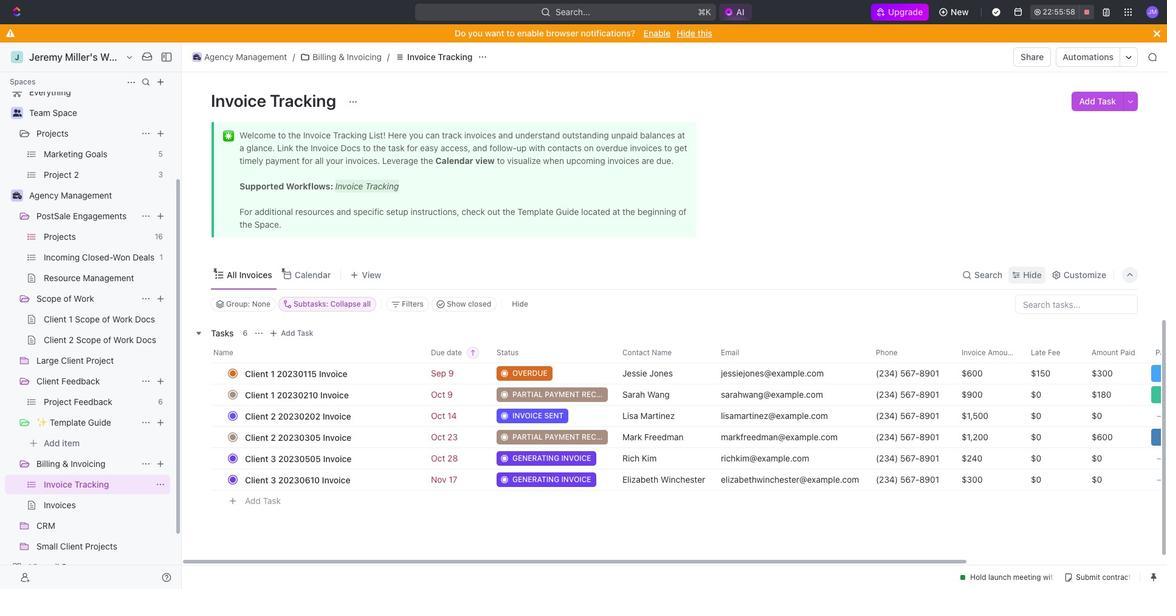 Task type: describe. For each thing, give the bounding box(es) containing it.
lisa
[[623, 411, 638, 421]]

1 for client 1 20230115 invoice
[[271, 369, 275, 379]]

– button for $1,500
[[1149, 406, 1168, 428]]

share
[[1021, 52, 1044, 62]]

– button for $300
[[1149, 469, 1168, 491]]

projects for bottom the projects "link"
[[44, 232, 76, 242]]

view for view all spaces
[[29, 563, 48, 573]]

mark
[[623, 432, 642, 443]]

invoice sent button
[[490, 406, 615, 428]]

1 vertical spatial invoice tracking
[[211, 91, 340, 111]]

hide inside button
[[512, 300, 528, 309]]

everything link
[[5, 83, 168, 102]]

postsale
[[36, 211, 71, 221]]

name button
[[211, 344, 424, 363]]

0 vertical spatial agency
[[204, 52, 234, 62]]

closed
[[468, 300, 492, 309]]

business time image
[[12, 192, 22, 199]]

0 vertical spatial management
[[236, 52, 287, 62]]

$1,500
[[962, 411, 989, 421]]

jessie jones button
[[615, 363, 714, 385]]

invoice amount
[[962, 348, 1015, 358]]

client for client 1 20230210 invoice
[[245, 390, 269, 400]]

invoice inside "dropdown button"
[[513, 412, 543, 421]]

view for view
[[362, 270, 381, 280]]

team
[[29, 108, 50, 118]]

martinez
[[641, 411, 675, 421]]

567- for $1,200
[[901, 432, 920, 443]]

subtasks: collapse all
[[294, 300, 371, 309]]

client up view all spaces
[[60, 542, 83, 552]]

search button
[[959, 267, 1007, 284]]

1 horizontal spatial invoice tracking link
[[392, 50, 476, 64]]

guide
[[88, 418, 111, 428]]

1 horizontal spatial $300
[[1092, 369, 1113, 379]]

8901 for $900
[[920, 390, 940, 400]]

large client project link
[[36, 352, 168, 371]]

(234) 567-8901 link for $900
[[876, 390, 940, 400]]

search...
[[556, 7, 591, 17]]

amount inside 'dropdown button'
[[1092, 348, 1119, 358]]

(234) for markfreedman@example.com
[[876, 432, 898, 443]]

$150
[[1031, 369, 1051, 379]]

client for client 1 20230115 invoice
[[245, 369, 269, 379]]

amount paid
[[1092, 348, 1136, 358]]

generating for rich kim
[[513, 454, 560, 463]]

show closed
[[447, 300, 492, 309]]

(234) 567-8901 for $900
[[876, 390, 940, 400]]

1 horizontal spatial agency management link
[[189, 50, 290, 64]]

$180
[[1092, 390, 1112, 400]]

2 / from the left
[[387, 52, 390, 62]]

rich kim
[[623, 454, 657, 464]]

– button for $240
[[1149, 448, 1168, 470]]

partial for sarah
[[513, 390, 543, 400]]

5
[[158, 150, 163, 159]]

2 vertical spatial add task button
[[240, 494, 286, 509]]

(234) 567-8901 for $1,500
[[876, 411, 940, 421]]

1 horizontal spatial invoicing
[[347, 52, 382, 62]]

filters
[[402, 300, 424, 309]]

goals
[[85, 149, 108, 159]]

(234) 567-8901 link for $300
[[876, 475, 940, 485]]

1 horizontal spatial billing & invoicing link
[[298, 50, 385, 64]]

jeremy miller's workspace, , element
[[11, 51, 23, 63]]

jeremy miller's workspace
[[29, 52, 151, 63]]

8901 for $1,200
[[920, 432, 940, 443]]

1 for client 1 20230210 invoice
[[271, 390, 275, 400]]

sarah wang
[[623, 390, 670, 400]]

invoice inside "link"
[[323, 411, 351, 422]]

of for 2
[[103, 335, 111, 345]]

incoming closed-won deals link
[[44, 248, 155, 268]]

elizabeth winchester
[[623, 475, 706, 485]]

1 vertical spatial billing & invoicing link
[[36, 455, 136, 474]]

0 vertical spatial billing
[[313, 52, 336, 62]]

– for $300
[[1157, 475, 1162, 485]]

sidebar navigation
[[0, 43, 184, 590]]

late
[[1031, 348, 1046, 358]]

jeremy
[[29, 52, 63, 63]]

status
[[497, 348, 519, 358]]

none
[[252, 300, 271, 309]]

invoice sent
[[513, 412, 564, 421]]

(234) 567-8901 for $240
[[876, 454, 940, 464]]

invoice tracking inside tree
[[44, 480, 109, 490]]

enable
[[517, 28, 544, 38]]

add down "client 3 20230610 invoice"
[[245, 496, 261, 506]]

(234) 567-8901 for $300
[[876, 475, 940, 485]]

all
[[227, 270, 237, 280]]

client for client 3 20230610 invoice
[[245, 475, 269, 486]]

2 for client 2 scope of work docs
[[69, 335, 74, 345]]

0 horizontal spatial spaces
[[10, 77, 36, 86]]

deals
[[133, 252, 155, 263]]

wang
[[648, 390, 670, 400]]

& inside tree
[[62, 459, 68, 469]]

group: none
[[226, 300, 271, 309]]

Search tasks... text field
[[1016, 296, 1138, 314]]

work for 2
[[114, 335, 134, 345]]

status button
[[490, 344, 615, 363]]

1 horizontal spatial 6
[[243, 329, 248, 338]]

elizabeth
[[623, 475, 659, 485]]

2 name from the left
[[652, 348, 672, 358]]

$150 button
[[1024, 363, 1085, 385]]

2 horizontal spatial tracking
[[438, 52, 473, 62]]

$180 button
[[1085, 384, 1149, 406]]

view all spaces
[[29, 563, 90, 573]]

space
[[53, 108, 77, 118]]

richkim@example.com
[[721, 454, 810, 464]]

1 vertical spatial agency management link
[[29, 186, 168, 206]]

received for mark
[[582, 433, 618, 442]]

spaces inside tree
[[61, 563, 90, 573]]

billing inside tree
[[36, 459, 60, 469]]

sarah
[[623, 390, 645, 400]]

3 for client 3 20230505 invoice
[[271, 454, 276, 464]]

all inside tree
[[50, 563, 59, 573]]

0 vertical spatial $300 button
[[1085, 363, 1149, 385]]

project for project feedback
[[44, 397, 72, 407]]

2 for client 2 20230305 invoice
[[271, 433, 276, 443]]

user group image
[[12, 109, 22, 117]]

(234) 567-8901 link for $1,500
[[876, 411, 940, 421]]

0 vertical spatial scope
[[36, 294, 61, 304]]

(234) 567-8901 link for $600
[[876, 369, 940, 379]]

jm button
[[1143, 2, 1163, 22]]

customize
[[1064, 270, 1107, 280]]

contact name button
[[615, 344, 714, 363]]

project for project 2
[[44, 170, 72, 180]]

0 horizontal spatial $300
[[962, 475, 983, 485]]

search
[[975, 270, 1003, 280]]

project 2 link
[[44, 165, 154, 185]]

0 vertical spatial add task button
[[1072, 92, 1124, 111]]

$600 for the leftmost $600 button
[[962, 369, 983, 379]]

6 inside tree
[[158, 398, 163, 407]]

calendar link
[[292, 267, 331, 284]]

freedman
[[645, 432, 684, 443]]

date
[[447, 348, 462, 358]]

paid
[[1121, 348, 1136, 358]]

large client project
[[36, 356, 114, 366]]

$1,200 button
[[955, 427, 1024, 449]]

marketing goals link
[[44, 145, 154, 164]]

$1,200
[[962, 432, 989, 443]]

client for client feedback
[[36, 376, 59, 387]]

jones
[[650, 369, 673, 379]]

show
[[447, 300, 466, 309]]

late fee
[[1031, 348, 1061, 358]]

project feedback
[[44, 397, 112, 407]]

lisa martinez button
[[615, 406, 714, 428]]

client feedback
[[36, 376, 100, 387]]

client for client 2 scope of work docs
[[44, 335, 67, 345]]

3 inside tree
[[158, 170, 163, 179]]

1 horizontal spatial all
[[363, 300, 371, 309]]

new button
[[934, 2, 976, 22]]

1 vertical spatial add task
[[281, 329, 313, 338]]

567- for $1,500
[[901, 411, 920, 421]]

this
[[698, 28, 713, 38]]

add task for the bottom add task button
[[245, 496, 281, 506]]

567- for $600
[[901, 369, 920, 379]]

task for the bottom add task button
[[263, 496, 281, 506]]

work for 1
[[112, 314, 133, 325]]

everything
[[29, 87, 71, 97]]

docs for client 1 scope of work docs
[[135, 314, 155, 325]]

16
[[155, 232, 163, 241]]

tracking inside sidebar navigation
[[74, 480, 109, 490]]

2 for project 2
[[74, 170, 79, 180]]

task for top add task button
[[1098, 96, 1117, 106]]

invoice for elizabeth winchester
[[562, 476, 591, 485]]

browser
[[546, 28, 579, 38]]

1 horizontal spatial task
[[297, 329, 313, 338]]

add down automations 'button'
[[1080, 96, 1096, 106]]

$600 for the bottom $600 button
[[1092, 432, 1113, 443]]

(234) 567-8901 for $600
[[876, 369, 940, 379]]

client 1 20230210 invoice
[[245, 390, 349, 400]]

ai
[[737, 7, 745, 17]]

567- for $240
[[901, 454, 920, 464]]

(234) for elizabethwinchester@example.com
[[876, 475, 898, 485]]

hide button
[[1009, 267, 1046, 284]]

project 2
[[44, 170, 79, 180]]

✨
[[36, 418, 47, 428]]

invoices link
[[44, 496, 168, 516]]

add task for top add task button
[[1080, 96, 1117, 106]]

partial payment received for mark freedman
[[513, 433, 618, 442]]

resource management link
[[44, 269, 168, 288]]

1 horizontal spatial invoices
[[239, 270, 272, 280]]

hide button
[[507, 297, 533, 312]]

20230610
[[278, 475, 320, 486]]

0 horizontal spatial $300 button
[[955, 469, 1024, 491]]

1 name from the left
[[213, 348, 233, 358]]



Task type: locate. For each thing, give the bounding box(es) containing it.
2 – from the top
[[1157, 454, 1162, 464]]

agency management down project 2
[[29, 190, 112, 201]]

calendar
[[295, 270, 331, 280]]

2 vertical spatial work
[[114, 335, 134, 345]]

projects link up goals
[[36, 124, 136, 144]]

small client projects link
[[36, 538, 168, 557]]

0 vertical spatial billing & invoicing
[[313, 52, 382, 62]]

2 amount from the left
[[1092, 348, 1119, 358]]

sarahwang@example.com link
[[721, 390, 823, 400]]

agency right business time image
[[204, 52, 234, 62]]

client up "large"
[[44, 335, 67, 345]]

3 down 5
[[158, 170, 163, 179]]

view down "small"
[[29, 563, 48, 573]]

partial down the invoice sent
[[513, 433, 543, 442]]

1 vertical spatial $600 button
[[1085, 427, 1149, 449]]

2 horizontal spatial task
[[1098, 96, 1117, 106]]

1 vertical spatial hide
[[1024, 270, 1042, 280]]

1 horizontal spatial &
[[339, 52, 345, 62]]

(234) for richkim@example.com
[[876, 454, 898, 464]]

0 horizontal spatial view
[[29, 563, 48, 573]]

view up subtasks: collapse all
[[362, 270, 381, 280]]

sarahwang@example.com
[[721, 390, 823, 400]]

2 generating invoice button from the top
[[490, 469, 615, 491]]

scope for 2
[[76, 335, 101, 345]]

1 vertical spatial projects link
[[44, 227, 150, 247]]

0 vertical spatial invoice
[[513, 412, 543, 421]]

0 horizontal spatial agency management link
[[29, 186, 168, 206]]

client left 20230505
[[245, 454, 269, 464]]

2 partial payment received from the top
[[513, 433, 618, 442]]

upgrade
[[888, 7, 923, 17]]

invoice inside tree
[[44, 480, 72, 490]]

invoice tracking link down the do
[[392, 50, 476, 64]]

invoices right all at the top left
[[239, 270, 272, 280]]

tree
[[5, 83, 170, 590]]

tracking
[[438, 52, 473, 62], [270, 91, 336, 111], [74, 480, 109, 490]]

0 vertical spatial agency management link
[[189, 50, 290, 64]]

spaces down small client projects
[[61, 563, 90, 573]]

invoicing inside tree
[[71, 459, 106, 469]]

1 vertical spatial feedback
[[74, 397, 112, 407]]

$600 down $180
[[1092, 432, 1113, 443]]

email
[[721, 348, 740, 358]]

2 vertical spatial 3
[[271, 475, 276, 486]]

$300 up $180
[[1092, 369, 1113, 379]]

$600 button down $180 button
[[1085, 427, 1149, 449]]

client 1 20230115 invoice link
[[242, 365, 421, 383]]

567- for $900
[[901, 390, 920, 400]]

1 vertical spatial add task button
[[267, 327, 318, 341]]

task down automations 'button'
[[1098, 96, 1117, 106]]

agency management right business time image
[[204, 52, 287, 62]]

name up jones
[[652, 348, 672, 358]]

work inside client 1 scope of work docs link
[[112, 314, 133, 325]]

1 vertical spatial task
[[297, 329, 313, 338]]

client for client 1 scope of work docs
[[44, 314, 67, 325]]

add inside button
[[44, 438, 60, 449]]

2 vertical spatial task
[[263, 496, 281, 506]]

1 vertical spatial $600
[[1092, 432, 1113, 443]]

2 567- from the top
[[901, 390, 920, 400]]

– for $240
[[1157, 454, 1162, 464]]

2 horizontal spatial invoice tracking
[[407, 52, 473, 62]]

2 vertical spatial invoice tracking
[[44, 480, 109, 490]]

1 horizontal spatial $600
[[1092, 432, 1113, 443]]

20230210
[[277, 390, 318, 400]]

2 received from the top
[[582, 433, 618, 442]]

invoice inside dropdown button
[[962, 348, 986, 358]]

client left 20230610
[[245, 475, 269, 486]]

$300 button down $240
[[955, 469, 1024, 491]]

miller's
[[65, 52, 98, 63]]

received left mark
[[582, 433, 618, 442]]

agency inside tree
[[29, 190, 59, 201]]

amount
[[988, 348, 1015, 358], [1092, 348, 1119, 358]]

(234) 567-8901 link
[[876, 369, 940, 379], [876, 390, 940, 400], [876, 411, 940, 421], [876, 432, 940, 443], [876, 454, 940, 464], [876, 475, 940, 485]]

0 vertical spatial of
[[64, 294, 72, 304]]

won
[[113, 252, 130, 263]]

workspace
[[100, 52, 151, 63]]

project inside large client project link
[[86, 356, 114, 366]]

1 vertical spatial tracking
[[270, 91, 336, 111]]

add task button down automations 'button'
[[1072, 92, 1124, 111]]

0 horizontal spatial task
[[263, 496, 281, 506]]

1 vertical spatial –
[[1157, 454, 1162, 464]]

1 vertical spatial 6
[[158, 398, 163, 407]]

invoicing
[[347, 52, 382, 62], [71, 459, 106, 469]]

postsale engagements
[[36, 211, 127, 221]]

0 vertical spatial payment
[[545, 390, 580, 400]]

4 (234) from the top
[[876, 432, 898, 443]]

invoice tracking link up "invoices" link at the bottom left of the page
[[44, 476, 151, 495]]

1 (234) 567-8901 link from the top
[[876, 369, 940, 379]]

project down marketing
[[44, 170, 72, 180]]

0 vertical spatial partial
[[513, 390, 543, 400]]

work down client 1 scope of work docs link
[[114, 335, 134, 345]]

1 8901 from the top
[[920, 369, 940, 379]]

team space link
[[29, 103, 168, 123]]

0 vertical spatial $600 button
[[955, 363, 1024, 385]]

1 vertical spatial agency
[[29, 190, 59, 201]]

1 vertical spatial &
[[62, 459, 68, 469]]

scope down scope of work link
[[75, 314, 100, 325]]

(234) 567-8901 for $1,200
[[876, 432, 940, 443]]

1 – button from the top
[[1149, 406, 1168, 428]]

received left sarah
[[582, 390, 618, 400]]

management inside resource management link
[[83, 273, 134, 283]]

5 567- from the top
[[901, 454, 920, 464]]

all right collapse
[[363, 300, 371, 309]]

payment down sent at the left of the page
[[545, 433, 580, 442]]

client 2 20230202 invoice link
[[242, 408, 421, 425]]

1 567- from the top
[[901, 369, 920, 379]]

3 (234) 567-8901 from the top
[[876, 411, 940, 421]]

rich
[[623, 454, 640, 464]]

0 vertical spatial view
[[362, 270, 381, 280]]

$300 button down amount paid
[[1085, 363, 1149, 385]]

0 horizontal spatial tracking
[[74, 480, 109, 490]]

partial payment received down sent at the left of the page
[[513, 433, 618, 442]]

client inside "link"
[[245, 411, 269, 422]]

0 vertical spatial invoices
[[239, 270, 272, 280]]

partial
[[513, 390, 543, 400], [513, 433, 543, 442]]

1 vertical spatial work
[[112, 314, 133, 325]]

2 payment from the top
[[545, 433, 580, 442]]

task down "client 3 20230610 invoice"
[[263, 496, 281, 506]]

20230115
[[277, 369, 317, 379]]

3 (234) 567-8901 link from the top
[[876, 411, 940, 421]]

3 left 20230505
[[271, 454, 276, 464]]

phone
[[876, 348, 898, 358]]

elizabeth winchester button
[[615, 469, 714, 491]]

project inside project feedback link
[[44, 397, 72, 407]]

due date
[[431, 348, 462, 358]]

1 horizontal spatial view
[[362, 270, 381, 280]]

0 vertical spatial task
[[1098, 96, 1117, 106]]

2 (234) from the top
[[876, 390, 898, 400]]

8901 for $600
[[920, 369, 940, 379]]

1 amount from the left
[[988, 348, 1015, 358]]

8901 for $240
[[920, 454, 940, 464]]

2 vertical spatial hide
[[512, 300, 528, 309]]

view inside tree
[[29, 563, 48, 573]]

$900 button
[[955, 384, 1024, 406]]

client for client 2 20230305 invoice
[[245, 433, 269, 443]]

2 vertical spatial of
[[103, 335, 111, 345]]

crm
[[36, 521, 55, 532]]

2 inside "link"
[[271, 411, 276, 422]]

payment for sarah wang
[[545, 390, 580, 400]]

2 generating from the top
[[513, 476, 560, 485]]

$900
[[962, 390, 983, 400]]

payment for mark freedman
[[545, 433, 580, 442]]

2 vertical spatial projects
[[85, 542, 117, 552]]

0 horizontal spatial &
[[62, 459, 68, 469]]

client left 20230305
[[245, 433, 269, 443]]

5 8901 from the top
[[920, 454, 940, 464]]

5 (234) 567-8901 link from the top
[[876, 454, 940, 464]]

0 vertical spatial invoicing
[[347, 52, 382, 62]]

4 (234) 567-8901 from the top
[[876, 432, 940, 443]]

client left 20230115
[[245, 369, 269, 379]]

0 horizontal spatial 6
[[158, 398, 163, 407]]

all invoices
[[227, 270, 272, 280]]

(234) for sarahwang@example.com
[[876, 390, 898, 400]]

3 left 20230610
[[271, 475, 276, 486]]

add task up name dropdown button
[[281, 329, 313, 338]]

view inside button
[[362, 270, 381, 280]]

6 8901 from the top
[[920, 475, 940, 485]]

6 (234) 567-8901 from the top
[[876, 475, 940, 485]]

1 horizontal spatial hide
[[677, 28, 696, 38]]

1 vertical spatial view
[[29, 563, 48, 573]]

3 – button from the top
[[1149, 469, 1168, 491]]

0 horizontal spatial agency
[[29, 190, 59, 201]]

partial payment received
[[513, 390, 618, 400], [513, 433, 618, 442]]

scope down resource
[[36, 294, 61, 304]]

5 (234) from the top
[[876, 454, 898, 464]]

1 partial payment received button from the top
[[490, 384, 618, 406]]

tree inside sidebar navigation
[[5, 83, 170, 590]]

2 for client 2 20230202 invoice
[[271, 411, 276, 422]]

4 8901 from the top
[[920, 432, 940, 443]]

elizabethwinchester@example.com link
[[721, 475, 860, 485]]

2 – button from the top
[[1149, 448, 1168, 470]]

agency
[[204, 52, 234, 62], [29, 190, 59, 201]]

1 generating invoice button from the top
[[490, 448, 615, 470]]

projects up incoming
[[44, 232, 76, 242]]

1 generating invoice from the top
[[513, 454, 591, 463]]

add task button up name dropdown button
[[267, 327, 318, 341]]

of down client 1 scope of work docs link
[[103, 335, 111, 345]]

you
[[468, 28, 483, 38]]

0 horizontal spatial hide
[[512, 300, 528, 309]]

received
[[582, 390, 618, 400], [582, 433, 618, 442]]

1 – from the top
[[1157, 411, 1162, 421]]

template
[[50, 418, 86, 428]]

client down scope of work
[[44, 314, 67, 325]]

1 vertical spatial invoices
[[44, 501, 76, 511]]

j
[[15, 53, 19, 62]]

4 567- from the top
[[901, 432, 920, 443]]

0 horizontal spatial billing
[[36, 459, 60, 469]]

projects down crm link
[[85, 542, 117, 552]]

1 right deals
[[160, 253, 163, 262]]

1 left 20230115
[[271, 369, 275, 379]]

22:55:58 button
[[1031, 5, 1095, 19]]

amount left late
[[988, 348, 1015, 358]]

0 horizontal spatial /
[[293, 52, 295, 62]]

567- for $300
[[901, 475, 920, 485]]

partial payment received up sent at the left of the page
[[513, 390, 618, 400]]

partial payment received button for sarah
[[490, 384, 618, 406]]

resource
[[44, 273, 81, 283]]

22:55:58
[[1043, 7, 1076, 16]]

client for client 2 20230202 invoice
[[245, 411, 269, 422]]

name down tasks
[[213, 348, 233, 358]]

client up client feedback
[[61, 356, 84, 366]]

project inside project 2 link
[[44, 170, 72, 180]]

1 vertical spatial payment
[[545, 433, 580, 442]]

agency management inside tree
[[29, 190, 112, 201]]

subtasks:
[[294, 300, 329, 309]]

1 inside the incoming closed-won deals 1
[[160, 253, 163, 262]]

winchester
[[661, 475, 706, 485]]

1 left 20230210
[[271, 390, 275, 400]]

client 1 scope of work docs link
[[44, 310, 168, 330]]

0 horizontal spatial invoicing
[[71, 459, 106, 469]]

$300 down $240
[[962, 475, 983, 485]]

1 vertical spatial partial payment received button
[[490, 427, 618, 449]]

client left 20230202
[[245, 411, 269, 422]]

1 (234) from the top
[[876, 369, 898, 379]]

partial payment received button down sent at the left of the page
[[490, 427, 618, 449]]

task up name dropdown button
[[297, 329, 313, 338]]

automations button
[[1057, 48, 1120, 66]]

of down resource
[[64, 294, 72, 304]]

1 vertical spatial generating invoice
[[513, 476, 591, 485]]

2 partial from the top
[[513, 433, 543, 442]]

generating for elizabeth winchester
[[513, 476, 560, 485]]

project down client 2 scope of work docs
[[86, 356, 114, 366]]

richkim@example.com link
[[721, 454, 810, 464]]

docs up client 2 scope of work docs link
[[135, 314, 155, 325]]

1 partial payment received from the top
[[513, 390, 618, 400]]

agency management
[[204, 52, 287, 62], [29, 190, 112, 201]]

invoice amount button
[[955, 344, 1024, 363]]

0 vertical spatial –
[[1157, 411, 1162, 421]]

add task
[[1080, 96, 1117, 106], [281, 329, 313, 338], [245, 496, 281, 506]]

1 vertical spatial management
[[61, 190, 112, 201]]

partial payment received button for mark
[[490, 427, 618, 449]]

add left item
[[44, 438, 60, 449]]

2 8901 from the top
[[920, 390, 940, 400]]

0 horizontal spatial invoice tracking link
[[44, 476, 151, 495]]

$300
[[1092, 369, 1113, 379], [962, 475, 983, 485]]

0 vertical spatial project
[[44, 170, 72, 180]]

1
[[160, 253, 163, 262], [69, 314, 73, 325], [271, 369, 275, 379], [271, 390, 275, 400]]

0 vertical spatial feedback
[[62, 376, 100, 387]]

0 vertical spatial work
[[74, 294, 94, 304]]

1 (234) 567-8901 from the top
[[876, 369, 940, 379]]

generating invoice for elizabeth winchester
[[513, 476, 591, 485]]

management
[[236, 52, 287, 62], [61, 190, 112, 201], [83, 273, 134, 283]]

$240
[[962, 454, 983, 464]]

projects link up closed-
[[44, 227, 150, 247]]

scope of work
[[36, 294, 94, 304]]

6 567- from the top
[[901, 475, 920, 485]]

partial for mark
[[513, 433, 543, 442]]

amount inside dropdown button
[[988, 348, 1015, 358]]

1 partial from the top
[[513, 390, 543, 400]]

2 vertical spatial add task
[[245, 496, 281, 506]]

invoice tracking link
[[392, 50, 476, 64], [44, 476, 151, 495]]

payment up sent at the left of the page
[[545, 390, 580, 400]]

resource management
[[44, 273, 134, 283]]

– button
[[1149, 406, 1168, 428], [1149, 448, 1168, 470], [1149, 469, 1168, 491]]

project feedback link
[[44, 393, 153, 412]]

engagements
[[73, 211, 127, 221]]

add task down "client 3 20230610 invoice"
[[245, 496, 281, 506]]

2 down marketing goals
[[74, 170, 79, 180]]

work inside client 2 scope of work docs link
[[114, 335, 134, 345]]

1 generating from the top
[[513, 454, 560, 463]]

0 vertical spatial invoice tracking
[[407, 52, 473, 62]]

invoices up crm
[[44, 501, 76, 511]]

– for $1,500
[[1157, 411, 1162, 421]]

0 vertical spatial docs
[[135, 314, 155, 325]]

client down "large"
[[36, 376, 59, 387]]

project up template
[[44, 397, 72, 407]]

2 vertical spatial management
[[83, 273, 134, 283]]

view button
[[346, 267, 386, 284]]

0 vertical spatial billing & invoicing link
[[298, 50, 385, 64]]

1 horizontal spatial billing
[[313, 52, 336, 62]]

(234) 567-8901 link for $240
[[876, 454, 940, 464]]

add up name dropdown button
[[281, 329, 295, 338]]

group:
[[226, 300, 250, 309]]

hide right closed
[[512, 300, 528, 309]]

elizabethwinchester@example.com
[[721, 475, 860, 485]]

3 8901 from the top
[[920, 411, 940, 421]]

567-
[[901, 369, 920, 379], [901, 390, 920, 400], [901, 411, 920, 421], [901, 432, 920, 443], [901, 454, 920, 464], [901, 475, 920, 485]]

6 (234) from the top
[[876, 475, 898, 485]]

2 left 20230202
[[271, 411, 276, 422]]

1 vertical spatial partial
[[513, 433, 543, 442]]

$600 up $900 on the right of page
[[962, 369, 983, 379]]

billing & invoicing inside tree
[[36, 459, 106, 469]]

1 payment from the top
[[545, 390, 580, 400]]

3 567- from the top
[[901, 411, 920, 421]]

view
[[362, 270, 381, 280], [29, 563, 48, 573]]

of up client 2 scope of work docs link
[[102, 314, 110, 325]]

4 (234) 567-8901 link from the top
[[876, 432, 940, 443]]

sarah wang button
[[615, 384, 714, 406]]

2 (234) 567-8901 link from the top
[[876, 390, 940, 400]]

client for client 3 20230505 invoice
[[245, 454, 269, 464]]

hide right search
[[1024, 270, 1042, 280]]

all down "small"
[[50, 563, 59, 573]]

feedback down the client feedback link
[[74, 397, 112, 407]]

work down resource management
[[74, 294, 94, 304]]

5 (234) 567-8901 from the top
[[876, 454, 940, 464]]

2 left 20230305
[[271, 433, 276, 443]]

1 horizontal spatial $600 button
[[1085, 427, 1149, 449]]

(234) 567-8901 link for $1,200
[[876, 432, 940, 443]]

1 horizontal spatial /
[[387, 52, 390, 62]]

add task down automations 'button'
[[1080, 96, 1117, 106]]

small client projects
[[36, 542, 117, 552]]

0 horizontal spatial $600 button
[[955, 363, 1024, 385]]

feedback up project feedback
[[62, 376, 100, 387]]

0 vertical spatial agency management
[[204, 52, 287, 62]]

8901 for $300
[[920, 475, 940, 485]]

tree containing everything
[[5, 83, 170, 590]]

mark freedman
[[623, 432, 684, 443]]

6 (234) 567-8901 link from the top
[[876, 475, 940, 485]]

1 vertical spatial project
[[86, 356, 114, 366]]

partial down overdue at the left
[[513, 390, 543, 400]]

scope
[[36, 294, 61, 304], [75, 314, 100, 325], [76, 335, 101, 345]]

invoices inside tree
[[44, 501, 76, 511]]

$1,500 button
[[955, 406, 1024, 428]]

1 horizontal spatial agency
[[204, 52, 234, 62]]

generating invoice button for elizabeth
[[490, 469, 615, 491]]

1 vertical spatial partial payment received
[[513, 433, 618, 442]]

1 horizontal spatial $300 button
[[1085, 363, 1149, 385]]

partial payment received for sarah wang
[[513, 390, 618, 400]]

docs for client 2 scope of work docs
[[136, 335, 156, 345]]

projects link
[[36, 124, 136, 144], [44, 227, 150, 247]]

8901 for $1,500
[[920, 411, 940, 421]]

1 vertical spatial scope
[[75, 314, 100, 325]]

1 for client 1 scope of work docs
[[69, 314, 73, 325]]

docs down client 1 scope of work docs link
[[136, 335, 156, 345]]

3 (234) from the top
[[876, 411, 898, 421]]

generating invoice button for rich
[[490, 448, 615, 470]]

generating invoice for rich kim
[[513, 454, 591, 463]]

feedback for client feedback
[[62, 376, 100, 387]]

1 vertical spatial all
[[50, 563, 59, 573]]

0 vertical spatial received
[[582, 390, 618, 400]]

hide left this
[[677, 28, 696, 38]]

pay button
[[1149, 344, 1168, 363]]

scope for 1
[[75, 314, 100, 325]]

0 vertical spatial 3
[[158, 170, 163, 179]]

1 vertical spatial invoice tracking link
[[44, 476, 151, 495]]

agency up postsale
[[29, 190, 59, 201]]

projects down team space
[[36, 128, 69, 139]]

1 horizontal spatial agency management
[[204, 52, 287, 62]]

view button
[[346, 261, 386, 289]]

view all spaces link
[[5, 558, 168, 578]]

1 vertical spatial generating
[[513, 476, 560, 485]]

pay
[[1156, 348, 1168, 358]]

of for 1
[[102, 314, 110, 325]]

add task button down "client 3 20230610 invoice"
[[240, 494, 286, 509]]

1 down scope of work
[[69, 314, 73, 325]]

(234) for jessiejones@example.com
[[876, 369, 898, 379]]

want
[[485, 28, 505, 38]]

scope down client 1 scope of work docs
[[76, 335, 101, 345]]

spaces down jeremy miller's workspace, , element on the top left of the page
[[10, 77, 36, 86]]

feedback for project feedback
[[74, 397, 112, 407]]

2 generating invoice from the top
[[513, 476, 591, 485]]

add item
[[44, 438, 80, 449]]

1 vertical spatial 3
[[271, 454, 276, 464]]

0 vertical spatial 6
[[243, 329, 248, 338]]

work inside scope of work link
[[74, 294, 94, 304]]

0 vertical spatial projects
[[36, 128, 69, 139]]

work up client 2 scope of work docs link
[[112, 314, 133, 325]]

client 2 20230305 invoice
[[245, 433, 352, 443]]

client left 20230210
[[245, 390, 269, 400]]

late fee button
[[1024, 344, 1085, 363]]

hide
[[677, 28, 696, 38], [1024, 270, 1042, 280], [512, 300, 528, 309]]

invoice for rich kim
[[562, 454, 591, 463]]

1 received from the top
[[582, 390, 618, 400]]

do
[[455, 28, 466, 38]]

1 horizontal spatial billing & invoicing
[[313, 52, 382, 62]]

0 horizontal spatial name
[[213, 348, 233, 358]]

0 horizontal spatial amount
[[988, 348, 1015, 358]]

hide inside dropdown button
[[1024, 270, 1042, 280]]

1 vertical spatial invoice
[[562, 454, 591, 463]]

amount left paid
[[1092, 348, 1119, 358]]

1 / from the left
[[293, 52, 295, 62]]

received for sarah
[[582, 390, 618, 400]]

$600 button down 'invoice amount'
[[955, 363, 1024, 385]]

0 horizontal spatial invoices
[[44, 501, 76, 511]]

business time image
[[193, 54, 201, 60]]

partial payment received button up sent at the left of the page
[[490, 384, 618, 406]]

lisa martinez
[[623, 411, 675, 421]]

2 (234) 567-8901 from the top
[[876, 390, 940, 400]]

all invoices link
[[224, 267, 272, 284]]

0 vertical spatial projects link
[[36, 124, 136, 144]]

3 – from the top
[[1157, 475, 1162, 485]]

0 vertical spatial hide
[[677, 28, 696, 38]]

2 up 'large client project' at left bottom
[[69, 335, 74, 345]]

projects for topmost the projects "link"
[[36, 128, 69, 139]]

2 partial payment received button from the top
[[490, 427, 618, 449]]

(234) for lisamartinez@example.com
[[876, 411, 898, 421]]

3 for client 3 20230610 invoice
[[271, 475, 276, 486]]

payment
[[545, 390, 580, 400], [545, 433, 580, 442]]



Task type: vqa. For each thing, say whether or not it's contained in the screenshot.


